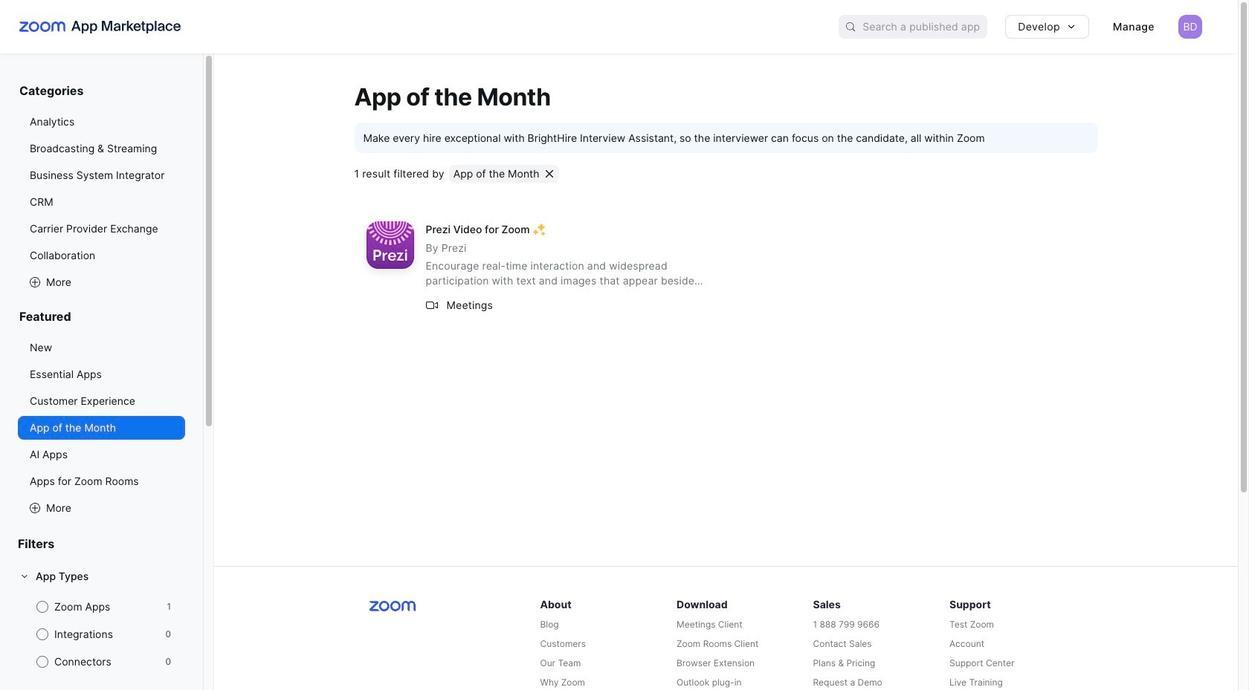Task type: locate. For each thing, give the bounding box(es) containing it.
banner
[[0, 0, 1238, 54]]

Search text field
[[863, 16, 988, 38]]



Task type: describe. For each thing, give the bounding box(es) containing it.
current user is barb dwyer element
[[1178, 15, 1202, 39]]

search a published app element
[[839, 15, 988, 39]]



